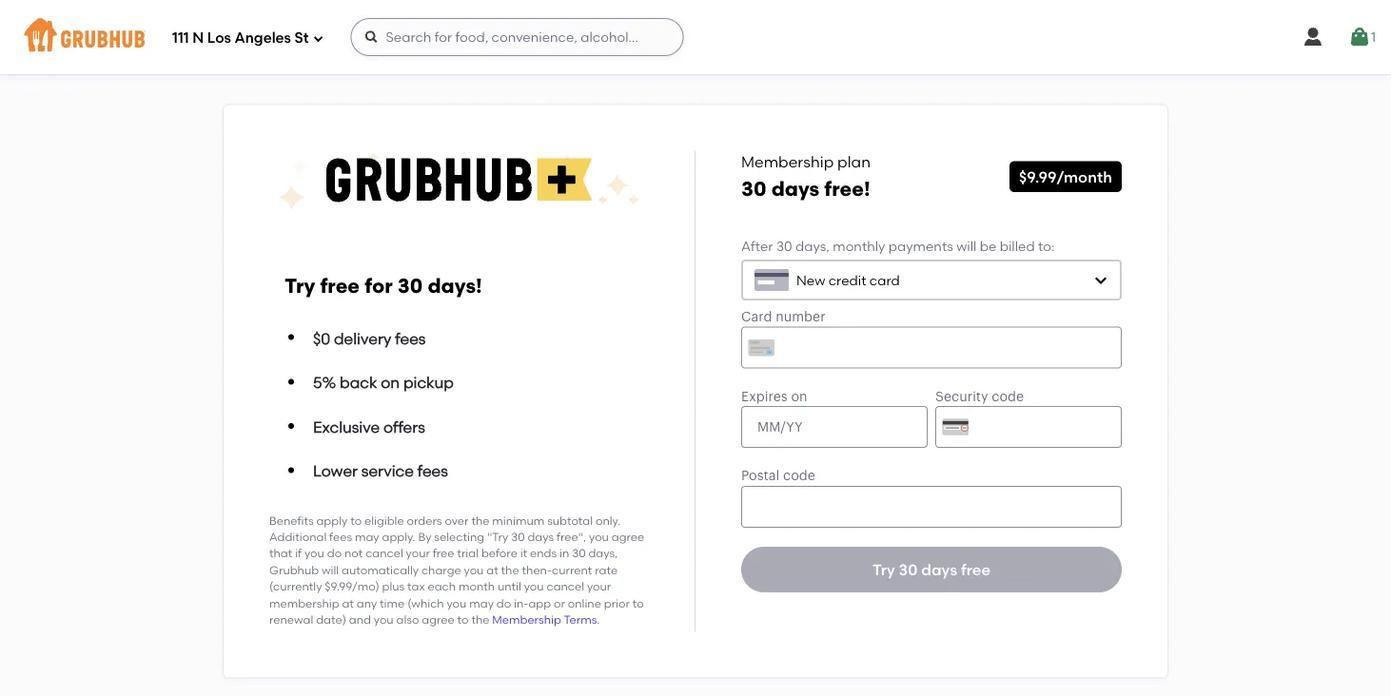 Task type: vqa. For each thing, say whether or not it's contained in the screenshot.
middle Noodles
no



Task type: locate. For each thing, give the bounding box(es) containing it.
rate
[[595, 563, 618, 577]]

after
[[741, 238, 773, 255]]

agree down only.
[[612, 530, 645, 544]]

st
[[295, 30, 309, 47]]

0 horizontal spatial may
[[355, 530, 379, 544]]

for
[[365, 274, 393, 298]]

0 horizontal spatial days
[[528, 530, 554, 544]]

0 vertical spatial cancel
[[366, 547, 403, 561]]

0 horizontal spatial do
[[327, 547, 342, 561]]

be
[[980, 238, 997, 255]]

benefits
[[269, 514, 314, 528]]

agree down (which
[[422, 613, 455, 627]]

2 horizontal spatial free
[[961, 561, 991, 579]]

membership plan 30 days free!
[[741, 152, 871, 201]]

try
[[285, 274, 315, 298], [873, 561, 895, 579]]

at down $9.99/mo)
[[342, 597, 354, 610]]

the up until
[[501, 563, 519, 577]]

1 vertical spatial fees
[[418, 462, 448, 481]]

cancel
[[366, 547, 403, 561], [547, 580, 584, 594]]

0 horizontal spatial your
[[406, 547, 430, 561]]

1 vertical spatial cancel
[[547, 580, 584, 594]]

days, up new
[[796, 238, 830, 255]]

will up $9.99/mo)
[[322, 563, 339, 577]]

your down 'by'
[[406, 547, 430, 561]]

at down before
[[487, 563, 498, 577]]

renewal
[[269, 613, 313, 627]]

ends
[[530, 547, 557, 561]]

1 horizontal spatial may
[[469, 597, 494, 610]]

2 horizontal spatial days
[[922, 561, 958, 579]]

1 horizontal spatial days
[[772, 177, 820, 201]]

do left not
[[327, 547, 342, 561]]

1 vertical spatial try
[[873, 561, 895, 579]]

automatically
[[342, 563, 419, 577]]

may up not
[[355, 530, 379, 544]]

membership terms link
[[492, 613, 597, 627]]

cancel up automatically
[[366, 547, 403, 561]]

offers
[[384, 418, 425, 436]]

to right the "proceed"
[[1207, 617, 1221, 633]]

days, inside benefits apply to eligible orders over the minimum subtotal only. additional fees may apply. by selecting "try 30 days free", you agree that if you do not cancel your free trial before it ends in 30 days, grubhub will automatically charge you at the then-current rate (currently $9.99/mo) plus tax each month until you cancel your membership at any time (which you may do in-app or online prior to renewal date) and you also agree to the
[[589, 547, 618, 561]]

not
[[345, 547, 363, 561]]

1 vertical spatial may
[[469, 597, 494, 610]]

30 inside membership plan 30 days free!
[[741, 177, 767, 201]]

days!
[[428, 274, 482, 298]]

you down time
[[374, 613, 394, 627]]

back
[[340, 374, 377, 392]]

angeles
[[235, 30, 291, 47]]

do left in- at the bottom left of page
[[497, 597, 511, 610]]

1 horizontal spatial at
[[487, 563, 498, 577]]

0 horizontal spatial try
[[285, 274, 315, 298]]

0 vertical spatial days
[[772, 177, 820, 201]]

1 horizontal spatial membership
[[741, 152, 834, 171]]

0 horizontal spatial will
[[322, 563, 339, 577]]

the right over at bottom
[[471, 514, 490, 528]]

free inside benefits apply to eligible orders over the minimum subtotal only. additional fees may apply. by selecting "try 30 days free", you agree that if you do not cancel your free trial before it ends in 30 days, grubhub will automatically charge you at the then-current rate (currently $9.99/mo) plus tax each month until you cancel your membership at any time (which you may do in-app or online prior to renewal date) and you also agree to the
[[433, 547, 454, 561]]

to right apply
[[350, 514, 362, 528]]

will
[[957, 238, 977, 255], [322, 563, 339, 577]]

cancel up or
[[547, 580, 584, 594]]

the
[[471, 514, 490, 528], [501, 563, 519, 577], [472, 613, 490, 627]]

you right if
[[305, 547, 324, 561]]

1 vertical spatial agree
[[422, 613, 455, 627]]

1 vertical spatial the
[[501, 563, 519, 577]]

days, up rate
[[589, 547, 618, 561]]

time
[[380, 597, 405, 610]]

$0 delivery fees
[[313, 329, 426, 348]]

svg image
[[1349, 26, 1371, 49]]

if
[[295, 547, 302, 561]]

free
[[320, 274, 360, 298], [433, 547, 454, 561], [961, 561, 991, 579]]

do
[[327, 547, 342, 561], [497, 597, 511, 610]]

0 vertical spatial your
[[406, 547, 430, 561]]

free!
[[825, 177, 871, 201]]

additional
[[269, 530, 327, 544]]

0 horizontal spatial cancel
[[366, 547, 403, 561]]

fees for $0 delivery fees
[[395, 329, 426, 348]]

at
[[487, 563, 498, 577], [342, 597, 354, 610]]

0 horizontal spatial days,
[[589, 547, 618, 561]]

the down month
[[472, 613, 490, 627]]

or
[[554, 597, 565, 610]]

0 horizontal spatial agree
[[422, 613, 455, 627]]

1 horizontal spatial agree
[[612, 530, 645, 544]]

exclusive offers
[[313, 418, 425, 436]]

(currently
[[269, 580, 322, 594]]

terms
[[564, 613, 597, 627]]

0 vertical spatial at
[[487, 563, 498, 577]]

days inside membership plan 30 days free!
[[772, 177, 820, 201]]

0 vertical spatial fees
[[395, 329, 426, 348]]

1 vertical spatial do
[[497, 597, 511, 610]]

0 vertical spatial will
[[957, 238, 977, 255]]

to
[[350, 514, 362, 528], [633, 597, 644, 610], [457, 613, 469, 627], [1207, 617, 1221, 633]]

1 horizontal spatial days,
[[796, 238, 830, 255]]

1 button
[[1349, 20, 1376, 54]]

try 30 days free button
[[741, 547, 1122, 593]]

svg image
[[1302, 26, 1325, 49], [364, 30, 379, 45], [313, 33, 324, 44], [1094, 273, 1109, 288]]

membership for 30
[[741, 152, 834, 171]]

month
[[459, 580, 495, 594]]

fees
[[395, 329, 426, 348], [418, 462, 448, 481], [329, 530, 352, 544]]

fees inside benefits apply to eligible orders over the minimum subtotal only. additional fees may apply. by selecting "try 30 days free", you agree that if you do not cancel your free trial before it ends in 30 days, grubhub will automatically charge you at the then-current rate (currently $9.99/mo) plus tax each month until you cancel your membership at any time (which you may do in-app or online prior to renewal date) and you also agree to the
[[329, 530, 352, 544]]

1 vertical spatial at
[[342, 597, 354, 610]]

fees right service
[[418, 462, 448, 481]]

2 vertical spatial fees
[[329, 530, 352, 544]]

30 inside button
[[899, 561, 918, 579]]

fees right delivery
[[395, 329, 426, 348]]

membership
[[741, 152, 834, 171], [492, 613, 561, 627]]

1 vertical spatial will
[[322, 563, 339, 577]]

delivery
[[334, 329, 392, 348]]

free",
[[557, 530, 586, 544]]

proceed to checkout button
[[1091, 608, 1346, 642]]

your down rate
[[587, 580, 611, 594]]

membership inside membership plan 30 days free!
[[741, 152, 834, 171]]

$9.99/month
[[1019, 167, 1113, 186]]

new
[[797, 272, 826, 288]]

1 vertical spatial days,
[[589, 547, 618, 561]]

fees down apply
[[329, 530, 352, 544]]

1 horizontal spatial cancel
[[547, 580, 584, 594]]

to inside button
[[1207, 617, 1221, 633]]

1 horizontal spatial try
[[873, 561, 895, 579]]

30
[[741, 177, 767, 201], [777, 238, 792, 255], [398, 274, 423, 298], [511, 530, 525, 544], [572, 547, 586, 561], [899, 561, 918, 579]]

plus
[[382, 580, 405, 594]]

2 vertical spatial days
[[922, 561, 958, 579]]

agree
[[612, 530, 645, 544], [422, 613, 455, 627]]

may
[[355, 530, 379, 544], [469, 597, 494, 610]]

0 horizontal spatial free
[[320, 274, 360, 298]]

membership up 'free!'
[[741, 152, 834, 171]]

lower service fees
[[313, 462, 448, 481]]

days
[[772, 177, 820, 201], [528, 530, 554, 544], [922, 561, 958, 579]]

1 vertical spatial days
[[528, 530, 554, 544]]

0 vertical spatial agree
[[612, 530, 645, 544]]

checkout
[[1224, 617, 1287, 633]]

membership down in- at the bottom left of page
[[492, 613, 561, 627]]

only.
[[596, 514, 621, 528]]

.
[[597, 613, 600, 627]]

days,
[[796, 238, 830, 255], [589, 547, 618, 561]]

payments
[[889, 238, 953, 255]]

0 vertical spatial try
[[285, 274, 315, 298]]

apply.
[[382, 530, 416, 544]]

Search for food, convenience, alcohol... search field
[[351, 18, 684, 56]]

1 horizontal spatial free
[[433, 547, 454, 561]]

0 horizontal spatial at
[[342, 597, 354, 610]]

membership
[[269, 597, 339, 610]]

(which
[[407, 597, 444, 610]]

0 horizontal spatial membership
[[492, 613, 561, 627]]

after 30 days, monthly payments will be billed to:
[[741, 238, 1055, 255]]

membership terms .
[[492, 613, 600, 627]]

app
[[529, 597, 551, 610]]

0 vertical spatial membership
[[741, 152, 834, 171]]

that
[[269, 547, 292, 561]]

try inside button
[[873, 561, 895, 579]]

you
[[589, 530, 609, 544], [305, 547, 324, 561], [464, 563, 484, 577], [524, 580, 544, 594], [447, 597, 467, 610], [374, 613, 394, 627]]

1 vertical spatial your
[[587, 580, 611, 594]]

you down then-
[[524, 580, 544, 594]]

1 horizontal spatial will
[[957, 238, 977, 255]]

may down month
[[469, 597, 494, 610]]

1 vertical spatial membership
[[492, 613, 561, 627]]

will left 'be' in the top right of the page
[[957, 238, 977, 255]]



Task type: describe. For each thing, give the bounding box(es) containing it.
it
[[520, 547, 527, 561]]

try for try 30 days free
[[873, 561, 895, 579]]

each
[[428, 580, 456, 594]]

date)
[[316, 613, 346, 627]]

proceed to checkout
[[1149, 617, 1287, 633]]

trial
[[457, 547, 479, 561]]

on
[[381, 374, 400, 392]]

over
[[445, 514, 469, 528]]

by
[[418, 530, 432, 544]]

111 n los angeles st
[[172, 30, 309, 47]]

to:
[[1038, 238, 1055, 255]]

days inside benefits apply to eligible orders over the minimum subtotal only. additional fees may apply. by selecting "try 30 days free", you agree that if you do not cancel your free trial before it ends in 30 days, grubhub will automatically charge you at the then-current rate (currently $9.99/mo) plus tax each month until you cancel your membership at any time (which you may do in-app or online prior to renewal date) and you also agree to the
[[528, 530, 554, 544]]

to right prior
[[633, 597, 644, 610]]

try 30 days free
[[873, 561, 991, 579]]

$0
[[313, 329, 330, 348]]

will inside benefits apply to eligible orders over the minimum subtotal only. additional fees may apply. by selecting "try 30 days free", you agree that if you do not cancel your free trial before it ends in 30 days, grubhub will automatically charge you at the then-current rate (currently $9.99/mo) plus tax each month until you cancel your membership at any time (which you may do in-app or online prior to renewal date) and you also agree to the
[[322, 563, 339, 577]]

main navigation navigation
[[0, 0, 1391, 74]]

grubhub
[[269, 563, 319, 577]]

membership for .
[[492, 613, 561, 627]]

before
[[481, 547, 518, 561]]

exclusive
[[313, 418, 380, 436]]

until
[[498, 580, 521, 594]]

also
[[396, 613, 419, 627]]

5%
[[313, 374, 336, 392]]

1 horizontal spatial your
[[587, 580, 611, 594]]

minimum
[[492, 514, 545, 528]]

apply
[[316, 514, 348, 528]]

any
[[357, 597, 377, 610]]

pickup
[[404, 374, 454, 392]]

monthly
[[833, 238, 886, 255]]

you down only.
[[589, 530, 609, 544]]

proceed
[[1149, 617, 1204, 633]]

try for try free for 30 days!
[[285, 274, 315, 298]]

0 vertical spatial may
[[355, 530, 379, 544]]

charge
[[422, 563, 461, 577]]

prior
[[604, 597, 630, 610]]

new credit card
[[797, 272, 900, 288]]

in-
[[514, 597, 529, 610]]

subtotal
[[547, 514, 593, 528]]

$9.99/mo)
[[325, 580, 379, 594]]

selecting
[[434, 530, 484, 544]]

0 vertical spatial days,
[[796, 238, 830, 255]]

lower
[[313, 462, 358, 481]]

you up month
[[464, 563, 484, 577]]

1 horizontal spatial do
[[497, 597, 511, 610]]

"try
[[487, 530, 509, 544]]

orders
[[407, 514, 442, 528]]

days inside button
[[922, 561, 958, 579]]

card
[[870, 272, 900, 288]]

fees for lower service fees
[[418, 462, 448, 481]]

los
[[207, 30, 231, 47]]

and
[[349, 613, 371, 627]]

benefits apply to eligible orders over the minimum subtotal only. additional fees may apply. by selecting "try 30 days free", you agree that if you do not cancel your free trial before it ends in 30 days, grubhub will automatically charge you at the then-current rate (currently $9.99/mo) plus tax each month until you cancel your membership at any time (which you may do in-app or online prior to renewal date) and you also agree to the
[[269, 514, 645, 627]]

current
[[552, 563, 592, 577]]

n
[[192, 30, 204, 47]]

free inside button
[[961, 561, 991, 579]]

membership logo image
[[278, 151, 641, 212]]

5% back on pickup
[[313, 374, 454, 392]]

online
[[568, 597, 601, 610]]

eligible
[[365, 514, 404, 528]]

111
[[172, 30, 189, 47]]

2 vertical spatial the
[[472, 613, 490, 627]]

0 vertical spatial do
[[327, 547, 342, 561]]

then-
[[522, 563, 552, 577]]

service
[[362, 462, 414, 481]]

tax
[[407, 580, 425, 594]]

to down month
[[457, 613, 469, 627]]

billed
[[1000, 238, 1035, 255]]

plan
[[838, 152, 871, 171]]

credit
[[829, 272, 867, 288]]

1
[[1371, 29, 1376, 45]]

in
[[560, 547, 569, 561]]

0 vertical spatial the
[[471, 514, 490, 528]]

you down each
[[447, 597, 467, 610]]

try free for 30 days!
[[285, 274, 482, 298]]



